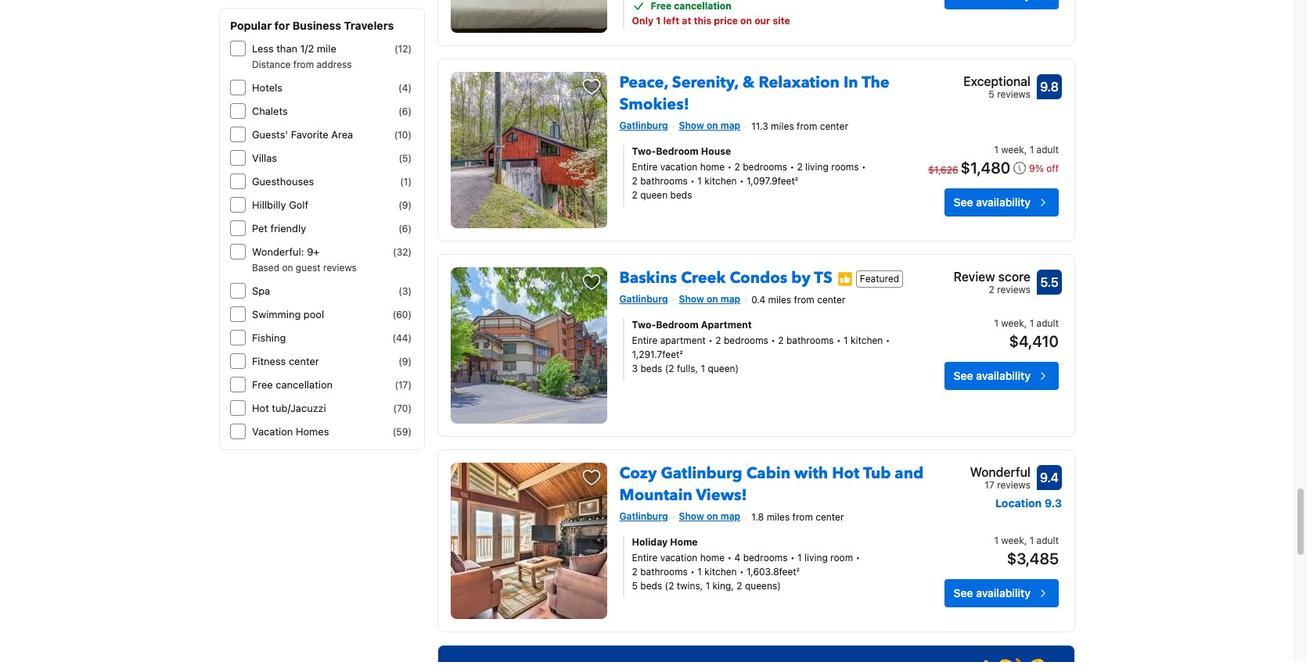 Task type: locate. For each thing, give the bounding box(es) containing it.
1 vertical spatial see
[[954, 369, 973, 383]]

mountain
[[620, 485, 693, 506]]

kitchen down featured
[[851, 335, 883, 347]]

1 vertical spatial (6)
[[399, 223, 412, 235]]

pet
[[252, 222, 268, 235]]

two-bedroom apartment entire apartment • 2 bedrooms • 2 bathrooms • 1 kitchen • 1,291.7feet² 3 beds (2 fulls, 1 queen)
[[632, 319, 890, 375]]

bathrooms inside two-bedroom house entire vacation home • 2 bedrooms • 2 living rooms • 2 bathrooms • 1 kitchen • 1,097.9feet² 2 queen beds
[[640, 175, 688, 187]]

0 vertical spatial see availability
[[954, 196, 1031, 209]]

•
[[727, 161, 732, 173], [790, 161, 794, 173], [862, 161, 866, 173], [691, 175, 695, 187], [740, 175, 744, 187], [709, 335, 713, 347], [771, 335, 776, 347], [837, 335, 841, 347], [886, 335, 890, 347], [727, 552, 732, 564], [790, 552, 795, 564], [856, 552, 860, 564], [691, 567, 695, 578], [740, 567, 744, 578]]

1 vertical spatial home
[[700, 552, 725, 564]]

week for $3,485
[[1001, 535, 1024, 547]]

2 vertical spatial see availability
[[954, 587, 1031, 600]]

1 left the "left"
[[656, 15, 661, 27]]

kitchen inside holiday home entire vacation home • 4 bedrooms • 1 living room • 2 bathrooms • 1 kitchen • 1,603.8feet² 5 beds (2 twins, 1 king, 2 queens)
[[705, 567, 737, 578]]

1 horizontal spatial free cancellation
[[651, 0, 732, 12]]

1 vertical spatial availability
[[976, 369, 1031, 383]]

1.8 miles from center
[[751, 512, 844, 523]]

featured
[[860, 273, 899, 285]]

peace,
[[620, 72, 668, 93]]

bedroom inside two-bedroom house entire vacation home • 2 bedrooms • 2 living rooms • 2 bathrooms • 1 kitchen • 1,097.9feet² 2 queen beds
[[656, 145, 699, 157]]

home inside holiday home entire vacation home • 4 bedrooms • 1 living room • 2 bathrooms • 1 kitchen • 1,603.8feet² 5 beds (2 twins, 1 king, 2 queens)
[[700, 552, 725, 564]]

entire inside holiday home entire vacation home • 4 bedrooms • 1 living room • 2 bathrooms • 1 kitchen • 1,603.8feet² 5 beds (2 twins, 1 king, 2 queens)
[[632, 552, 658, 564]]

show on map
[[679, 120, 741, 131], [679, 294, 741, 305], [679, 511, 741, 523]]

friendly
[[270, 222, 306, 235]]

map down views!
[[721, 511, 741, 523]]

• right rooms at the right
[[862, 161, 866, 173]]

1 vertical spatial adult
[[1037, 318, 1059, 329]]

2 vertical spatial kitchen
[[705, 567, 737, 578]]

0 vertical spatial week
[[1001, 144, 1024, 156]]

miles for with
[[767, 512, 790, 523]]

show on map up house
[[679, 120, 741, 131]]

0 vertical spatial show
[[679, 120, 704, 131]]

0 vertical spatial bedrooms
[[743, 161, 787, 173]]

2 adult from the top
[[1037, 318, 1059, 329]]

week up '$3,485'
[[1001, 535, 1024, 547]]

1 bedroom from the top
[[656, 145, 699, 157]]

(6) for pet friendly
[[399, 223, 412, 235]]

availability
[[976, 196, 1031, 209], [976, 369, 1031, 383], [976, 587, 1031, 600]]

miles right "0.4"
[[768, 294, 791, 306]]

3 show from the top
[[679, 511, 704, 523]]

free cancellation up hot tub/jacuzzi
[[252, 379, 333, 391]]

see availability link for peace, serenity, & relaxation in the smokies!
[[944, 189, 1059, 217]]

reviews inside the wonderful 17 reviews
[[997, 480, 1031, 492]]

map
[[721, 120, 741, 131], [721, 294, 741, 305], [721, 511, 741, 523]]

bedrooms down holiday home "link"
[[743, 552, 788, 564]]

with
[[794, 463, 828, 484]]

1 up 1,603.8feet²
[[798, 552, 802, 564]]

0 vertical spatial (2
[[665, 363, 674, 375]]

3 availability from the top
[[976, 587, 1031, 600]]

bedroom up apartment
[[656, 319, 699, 331]]

show
[[679, 120, 704, 131], [679, 294, 704, 305], [679, 511, 704, 523]]

tub
[[863, 463, 891, 484]]

(60)
[[393, 309, 412, 321]]

entire down holiday
[[632, 552, 658, 564]]

price
[[714, 15, 738, 27]]

on left our
[[740, 15, 752, 27]]

1,097.9feet²
[[747, 175, 798, 187]]

1 show from the top
[[679, 120, 704, 131]]

2 map from the top
[[721, 294, 741, 305]]

2 home from the top
[[700, 552, 725, 564]]

0 vertical spatial ,
[[1024, 144, 1027, 156]]

miles right 1.8
[[767, 512, 790, 523]]

from down by
[[794, 294, 815, 306]]

map for gatlinburg
[[721, 511, 741, 523]]

0 vertical spatial show on map
[[679, 120, 741, 131]]

hot up vacation
[[252, 402, 269, 415]]

2 vertical spatial adult
[[1037, 535, 1059, 547]]

0 vertical spatial living
[[805, 161, 829, 173]]

1 (9) from the top
[[399, 200, 412, 211]]

availability for cozy gatlinburg cabin with hot tub and mountain views!
[[976, 587, 1031, 600]]

1 vertical spatial map
[[721, 294, 741, 305]]

beds
[[670, 189, 692, 201], [641, 363, 662, 375], [640, 581, 662, 592]]

1 vertical spatial see availability link
[[944, 362, 1059, 390]]

2 two- from the top
[[632, 319, 656, 331]]

1 home from the top
[[700, 161, 725, 173]]

map left 11.3
[[721, 120, 741, 131]]

cozy gatlinburg cabin with hot tub and mountain views! image
[[450, 463, 607, 620]]

gatlinburg down smokies! in the top of the page
[[620, 120, 668, 131]]

from down 1/2
[[293, 59, 314, 70]]

• up 1,097.9feet²
[[790, 161, 794, 173]]

week inside 1 week , 1 adult $3,485
[[1001, 535, 1024, 547]]

1 horizontal spatial free
[[651, 0, 672, 12]]

bathrooms up queen on the top
[[640, 175, 688, 187]]

two- inside two-bedroom house entire vacation home • 2 bedrooms • 2 living rooms • 2 bathrooms • 1 kitchen • 1,097.9feet² 2 queen beds
[[632, 145, 656, 157]]

3 see availability link from the top
[[944, 580, 1059, 608]]

0 vertical spatial bedroom
[[656, 145, 699, 157]]

2 (2 from the top
[[665, 581, 674, 592]]

cozy gatlinburg cabin with hot tub and mountain views!
[[620, 463, 924, 506]]

1 horizontal spatial 5
[[989, 88, 995, 100]]

two- inside two-bedroom apartment entire apartment • 2 bedrooms • 2 bathrooms • 1 kitchen • 1,291.7feet² 3 beds (2 fulls, 1 queen)
[[632, 319, 656, 331]]

(6) down (4)
[[399, 106, 412, 117]]

bedrooms down two-bedroom house 'link'
[[743, 161, 787, 173]]

adult up '$3,485'
[[1037, 535, 1059, 547]]

on up house
[[707, 120, 718, 131]]

bathrooms
[[640, 175, 688, 187], [786, 335, 834, 347], [640, 567, 688, 578]]

on
[[740, 15, 752, 27], [707, 120, 718, 131], [282, 262, 293, 274], [707, 294, 718, 305], [707, 511, 718, 523]]

views!
[[696, 485, 747, 506]]

1 vertical spatial kitchen
[[851, 335, 883, 347]]

2 show on map from the top
[[679, 294, 741, 305]]

2 vertical spatial see
[[954, 587, 973, 600]]

1 horizontal spatial hot
[[832, 463, 860, 484]]

2 (9) from the top
[[399, 356, 412, 368]]

map down baskins creek condos by ts
[[721, 294, 741, 305]]

1 vertical spatial two-
[[632, 319, 656, 331]]

entire up queen on the top
[[632, 161, 658, 173]]

free cancellation up at
[[651, 0, 732, 12]]

1 vertical spatial (2
[[665, 581, 674, 592]]

on down creek
[[707, 294, 718, 305]]

5 inside exceptional 5 reviews
[[989, 88, 995, 100]]

scored 9.4 element
[[1037, 466, 1062, 491]]

1 week from the top
[[1001, 144, 1024, 156]]

relaxation
[[759, 72, 840, 93]]

living inside holiday home entire vacation home • 4 bedrooms • 1 living room • 2 bathrooms • 1 kitchen • 1,603.8feet² 5 beds (2 twins, 1 king, 2 queens)
[[805, 552, 828, 564]]

1 vertical spatial bathrooms
[[786, 335, 834, 347]]

bedrooms down the two-bedroom apartment link
[[724, 335, 768, 347]]

from for two-bedroom apartment entire apartment • 2 bedrooms • 2 bathrooms • 1 kitchen • 1,291.7feet² 3 beds (2 fulls, 1 queen)
[[794, 294, 815, 306]]

bedrooms for $4,410
[[724, 335, 768, 347]]

beds inside holiday home entire vacation home • 4 bedrooms • 1 living room • 2 bathrooms • 1 kitchen • 1,603.8feet² 5 beds (2 twins, 1 king, 2 queens)
[[640, 581, 662, 592]]

center for two-bedroom apartment entire apartment • 2 bedrooms • 2 bathrooms • 1 kitchen • 1,291.7feet² 3 beds (2 fulls, 1 queen)
[[817, 294, 846, 306]]

this
[[694, 15, 712, 27]]

cozy gatlinburg cabin with hot tub and mountain views! link
[[620, 457, 924, 506]]

show up house
[[679, 120, 704, 131]]

1 up twins,
[[698, 567, 702, 578]]

1 map from the top
[[721, 120, 741, 131]]

3 entire from the top
[[632, 552, 658, 564]]

guests'
[[252, 128, 288, 141]]

1 vertical spatial living
[[805, 552, 828, 564]]

(9) up '(17)'
[[399, 356, 412, 368]]

home down house
[[700, 161, 725, 173]]

• down featured
[[886, 335, 890, 347]]

bedroom inside two-bedroom apartment entire apartment • 2 bedrooms • 2 bathrooms • 1 kitchen • 1,291.7feet² 3 beds (2 fulls, 1 queen)
[[656, 319, 699, 331]]

living left room
[[805, 552, 828, 564]]

0 vertical spatial miles
[[771, 120, 794, 132]]

3 week from the top
[[1001, 535, 1024, 547]]

1 vertical spatial show on map
[[679, 294, 741, 305]]

cancellation up the tub/jacuzzi
[[276, 379, 333, 391]]

(6)
[[399, 106, 412, 117], [399, 223, 412, 235]]

3 , from the top
[[1024, 535, 1027, 547]]

3 show on map from the top
[[679, 511, 741, 523]]

0 vertical spatial (6)
[[399, 106, 412, 117]]

(70)
[[393, 403, 412, 415]]

by
[[791, 268, 811, 289]]

entire inside two-bedroom house entire vacation home • 2 bedrooms • 2 living rooms • 2 bathrooms • 1 kitchen • 1,097.9feet² 2 queen beds
[[632, 161, 658, 173]]

2 (6) from the top
[[399, 223, 412, 235]]

see for peace, serenity, & relaxation in the smokies!
[[954, 196, 973, 209]]

availability for peace, serenity, & relaxation in the smokies!
[[976, 196, 1031, 209]]

1 vertical spatial 5
[[632, 581, 638, 592]]

this property is part of our preferred partner program. it's committed to providing excellent service and good value. it'll pay us a higher commission if you make a booking. image
[[837, 271, 853, 287], [837, 271, 853, 287]]

bathrooms down the 0.4 miles from center
[[786, 335, 834, 347]]

two- for exceptional
[[632, 145, 656, 157]]

exceptional 5 reviews
[[964, 74, 1031, 100]]

pool
[[304, 308, 324, 321]]

availability down '$3,485'
[[976, 587, 1031, 600]]

2 vertical spatial beds
[[640, 581, 662, 592]]

center up room
[[816, 512, 844, 523]]

wonderful element
[[970, 463, 1031, 482]]

1 vertical spatial free cancellation
[[252, 379, 333, 391]]

1 availability from the top
[[976, 196, 1031, 209]]

1 vertical spatial hot
[[832, 463, 860, 484]]

based
[[252, 262, 279, 274]]

on down views!
[[707, 511, 718, 523]]

, inside 1 week , 1 adult $4,410
[[1024, 318, 1027, 329]]

1 vertical spatial week
[[1001, 318, 1024, 329]]

gatlinburg inside the "cozy gatlinburg cabin with hot tub and mountain views!"
[[661, 463, 743, 484]]

2 vertical spatial miles
[[767, 512, 790, 523]]

0 vertical spatial entire
[[632, 161, 658, 173]]

0 vertical spatial kitchen
[[705, 175, 737, 187]]

than
[[276, 42, 297, 55]]

fishing
[[252, 332, 286, 344]]

1 week , 1 adult $3,485
[[994, 535, 1059, 568]]

3 map from the top
[[721, 511, 741, 523]]

2 entire from the top
[[632, 335, 658, 347]]

0 horizontal spatial 5
[[632, 581, 638, 592]]

0 vertical spatial vacation
[[660, 161, 698, 173]]

center down ts
[[817, 294, 846, 306]]

0 vertical spatial (9)
[[399, 200, 412, 211]]

beds inside two-bedroom apartment entire apartment • 2 bedrooms • 2 bathrooms • 1 kitchen • 1,291.7feet² 3 beds (2 fulls, 1 queen)
[[641, 363, 662, 375]]

see availability link down "$1,480"
[[944, 189, 1059, 217]]

1 see availability link from the top
[[944, 189, 1059, 217]]

0 vertical spatial two-
[[632, 145, 656, 157]]

see availability
[[954, 196, 1031, 209], [954, 369, 1031, 383], [954, 587, 1031, 600]]

3 adult from the top
[[1037, 535, 1059, 547]]

1 entire from the top
[[632, 161, 658, 173]]

exceptional element
[[964, 72, 1031, 91]]

2 bedroom from the top
[[656, 319, 699, 331]]

gatlinburg
[[620, 120, 668, 131], [620, 294, 668, 305], [661, 463, 743, 484], [620, 511, 668, 523]]

5 down holiday
[[632, 581, 638, 592]]

address
[[317, 59, 352, 70]]

3 see availability from the top
[[954, 587, 1031, 600]]

kitchen
[[705, 175, 737, 187], [851, 335, 883, 347], [705, 567, 737, 578]]

0 vertical spatial see availability link
[[944, 189, 1059, 217]]

week up $4,410 on the right bottom of the page
[[1001, 318, 1024, 329]]

center up rooms at the right
[[820, 120, 848, 132]]

gatlinburg down baskins
[[620, 294, 668, 305]]

gatlinburg for two-bedroom apartment
[[620, 294, 668, 305]]

3
[[632, 363, 638, 375]]

adult up 9% off
[[1037, 144, 1059, 156]]

on for two-bedroom house
[[707, 120, 718, 131]]

0 vertical spatial map
[[721, 120, 741, 131]]

1 vertical spatial (9)
[[399, 356, 412, 368]]

0 horizontal spatial cancellation
[[276, 379, 333, 391]]

see availability down '$3,485'
[[954, 587, 1031, 600]]

kitchen inside two-bedroom house entire vacation home • 2 bedrooms • 2 living rooms • 2 bathrooms • 1 kitchen • 1,097.9feet² 2 queen beds
[[705, 175, 737, 187]]

beds left twins,
[[640, 581, 662, 592]]

living left rooms at the right
[[805, 161, 829, 173]]

2 vertical spatial ,
[[1024, 535, 1027, 547]]

1 vacation from the top
[[660, 161, 698, 173]]

0 vertical spatial hot
[[252, 402, 269, 415]]

1 , from the top
[[1024, 144, 1027, 156]]

0 vertical spatial 5
[[989, 88, 995, 100]]

pet friendly
[[252, 222, 306, 235]]

1 down house
[[698, 175, 702, 187]]

gatlinburg down mountain
[[620, 511, 668, 523]]

2
[[735, 161, 740, 173], [797, 161, 803, 173], [632, 175, 638, 187], [632, 189, 638, 201], [989, 284, 995, 296], [716, 335, 721, 347], [778, 335, 784, 347], [632, 567, 638, 578], [737, 581, 742, 592]]

2 vertical spatial entire
[[632, 552, 658, 564]]

2 vertical spatial week
[[1001, 535, 1024, 547]]

show for gatlinburg
[[679, 511, 704, 523]]

1 vertical spatial free
[[252, 379, 273, 391]]

1 vertical spatial bedrooms
[[724, 335, 768, 347]]

1 vertical spatial vacation
[[660, 552, 698, 564]]

at
[[682, 15, 691, 27]]

for
[[274, 19, 290, 32]]

, inside 1 week , 1 adult $3,485
[[1024, 535, 1027, 547]]

left
[[663, 15, 680, 27]]

1 two- from the top
[[632, 145, 656, 157]]

see
[[954, 196, 973, 209], [954, 369, 973, 383], [954, 587, 973, 600]]

2 vertical spatial see availability link
[[944, 580, 1059, 608]]

reviews left 5.5
[[997, 284, 1031, 296]]

home
[[670, 537, 698, 549]]

1 vertical spatial cancellation
[[276, 379, 333, 391]]

2 vertical spatial show on map
[[679, 511, 741, 523]]

1 vertical spatial show
[[679, 294, 704, 305]]

5 left 9.8
[[989, 88, 995, 100]]

adult inside 1 week , 1 adult $4,410
[[1037, 318, 1059, 329]]

1 (2 from the top
[[665, 363, 674, 375]]

on down wonderful: 9+
[[282, 262, 293, 274]]

two- up queen on the top
[[632, 145, 656, 157]]

beds down the 1,291.7feet²
[[641, 363, 662, 375]]

2 see availability from the top
[[954, 369, 1031, 383]]

1 vertical spatial see availability
[[954, 369, 1031, 383]]

(3)
[[399, 286, 412, 297]]

miles right 11.3
[[771, 120, 794, 132]]

cozy
[[620, 463, 657, 484]]

,
[[1024, 144, 1027, 156], [1024, 318, 1027, 329], [1024, 535, 1027, 547]]

2 vertical spatial map
[[721, 511, 741, 523]]

distance
[[252, 59, 291, 70]]

1 inside two-bedroom house entire vacation home • 2 bedrooms • 2 living rooms • 2 bathrooms • 1 kitchen • 1,097.9feet² 2 queen beds
[[698, 175, 702, 187]]

1 vertical spatial bedroom
[[656, 319, 699, 331]]

show on map down creek
[[679, 294, 741, 305]]

adult up $4,410 on the right bottom of the page
[[1037, 318, 1059, 329]]

hotels
[[252, 81, 283, 94]]

2 vertical spatial bedrooms
[[743, 552, 788, 564]]

0 vertical spatial free cancellation
[[651, 0, 732, 12]]

sign in, save money image
[[981, 659, 1062, 663]]

reviews right guest
[[323, 262, 357, 274]]

show down creek
[[679, 294, 704, 305]]

from for holiday home entire vacation home • 4 bedrooms • 1 living room • 2 bathrooms • 1 kitchen • 1,603.8feet² 5 beds (2 twins, 1 king, 2 queens)
[[793, 512, 813, 523]]

entire inside two-bedroom apartment entire apartment • 2 bedrooms • 2 bathrooms • 1 kitchen • 1,291.7feet² 3 beds (2 fulls, 1 queen)
[[632, 335, 658, 347]]

1 vertical spatial entire
[[632, 335, 658, 347]]

0 vertical spatial cancellation
[[674, 0, 732, 12]]

from
[[293, 59, 314, 70], [797, 120, 817, 132], [794, 294, 815, 306], [793, 512, 813, 523]]

(59)
[[393, 427, 412, 438]]

1 show on map from the top
[[679, 120, 741, 131]]

peace, serenity, & relaxation in the smokies! image
[[450, 72, 607, 229]]

peace, serenity, & relaxation in the smokies!
[[620, 72, 890, 115]]

bedrooms inside holiday home entire vacation home • 4 bedrooms • 1 living room • 2 bathrooms • 1 kitchen • 1,603.8feet² 5 beds (2 twins, 1 king, 2 queens)
[[743, 552, 788, 564]]

see availability down "$1,480"
[[954, 196, 1031, 209]]

free
[[651, 0, 672, 12], [252, 379, 273, 391]]

baskins
[[620, 268, 677, 289]]

(9) down '(1)'
[[399, 200, 412, 211]]

1 (6) from the top
[[399, 106, 412, 117]]

see availability link down $4,410 on the right bottom of the page
[[944, 362, 1059, 390]]

home left 4
[[700, 552, 725, 564]]

0 vertical spatial home
[[700, 161, 725, 173]]

reviews up 'location'
[[997, 480, 1031, 492]]

2 vacation from the top
[[660, 552, 698, 564]]

0 horizontal spatial free cancellation
[[252, 379, 333, 391]]

bedroom for review
[[656, 319, 699, 331]]

availability down "$1,480"
[[976, 196, 1031, 209]]

bathrooms up twins,
[[640, 567, 688, 578]]

2 show from the top
[[679, 294, 704, 305]]

two- up the 1,291.7feet²
[[632, 319, 656, 331]]

0 vertical spatial see
[[954, 196, 973, 209]]

business
[[293, 19, 341, 32]]

0 vertical spatial bathrooms
[[640, 175, 688, 187]]

kitchen down house
[[705, 175, 737, 187]]

exceptional
[[964, 74, 1031, 88]]

1 vertical spatial ,
[[1024, 318, 1027, 329]]

bedrooms inside two-bedroom house entire vacation home • 2 bedrooms • 2 living rooms • 2 bathrooms • 1 kitchen • 1,097.9feet² 2 queen beds
[[743, 161, 787, 173]]

entire up the 1,291.7feet²
[[632, 335, 658, 347]]

entire
[[632, 161, 658, 173], [632, 335, 658, 347], [632, 552, 658, 564]]

golf
[[289, 199, 309, 211]]

1 see from the top
[[954, 196, 973, 209]]

• down house
[[727, 161, 732, 173]]

0 vertical spatial beds
[[670, 189, 692, 201]]

tub/jacuzzi
[[272, 402, 326, 415]]

week inside 1 week , 1 adult $4,410
[[1001, 318, 1024, 329]]

0 horizontal spatial hot
[[252, 402, 269, 415]]

0 vertical spatial free
[[651, 0, 672, 12]]

(2 left the fulls,
[[665, 363, 674, 375]]

week for $4,410
[[1001, 318, 1024, 329]]

0 vertical spatial adult
[[1037, 144, 1059, 156]]

1 see availability from the top
[[954, 196, 1031, 209]]

entire for review score
[[632, 335, 658, 347]]

2 vertical spatial availability
[[976, 587, 1031, 600]]

0 vertical spatial availability
[[976, 196, 1031, 209]]

vacation up queen on the top
[[660, 161, 698, 173]]

bedroom
[[656, 145, 699, 157], [656, 319, 699, 331]]

from down "with"
[[793, 512, 813, 523]]

see availability link
[[944, 189, 1059, 217], [944, 362, 1059, 390], [944, 580, 1059, 608]]

bedroom left house
[[656, 145, 699, 157]]

free down fitness
[[252, 379, 273, 391]]

adult inside 1 week , 1 adult $3,485
[[1037, 535, 1059, 547]]

3 see from the top
[[954, 587, 973, 600]]

queens)
[[745, 581, 781, 592]]

free up the "left"
[[651, 0, 672, 12]]

2 vertical spatial bathrooms
[[640, 567, 688, 578]]

(44)
[[392, 333, 412, 344]]

hot left tub
[[832, 463, 860, 484]]

1 down the review score 2 reviews
[[994, 318, 999, 329]]

entire for exceptional
[[632, 161, 658, 173]]

1 vertical spatial beds
[[641, 363, 662, 375]]

wonderful 17 reviews
[[970, 466, 1031, 492]]

bedrooms
[[743, 161, 787, 173], [724, 335, 768, 347], [743, 552, 788, 564]]

the
[[862, 72, 890, 93]]

2 availability from the top
[[976, 369, 1031, 383]]

(9)
[[399, 200, 412, 211], [399, 356, 412, 368]]

beds right queen on the top
[[670, 189, 692, 201]]

beds inside two-bedroom house entire vacation home • 2 bedrooms • 2 living rooms • 2 bathrooms • 1 kitchen • 1,097.9feet² 2 queen beds
[[670, 189, 692, 201]]

2 vertical spatial show
[[679, 511, 704, 523]]

in
[[844, 72, 858, 93]]

bedrooms inside two-bedroom apartment entire apartment • 2 bedrooms • 2 bathrooms • 1 kitchen • 1,291.7feet² 3 beds (2 fulls, 1 queen)
[[724, 335, 768, 347]]

gatlinburg up views!
[[661, 463, 743, 484]]

2 week from the top
[[1001, 318, 1024, 329]]

2 , from the top
[[1024, 318, 1027, 329]]

gatlinburg for holiday home
[[620, 511, 668, 523]]

score
[[998, 270, 1031, 284]]

• down apartment
[[709, 335, 713, 347]]



Task type: vqa. For each thing, say whether or not it's contained in the screenshot.
the right discover
no



Task type: describe. For each thing, give the bounding box(es) containing it.
room
[[830, 552, 853, 564]]

1 up 9% on the right top of the page
[[1030, 144, 1034, 156]]

5 inside holiday home entire vacation home • 4 bedrooms • 1 living room • 2 bathrooms • 1 kitchen • 1,603.8feet² 5 beds (2 twins, 1 king, 2 queens)
[[632, 581, 638, 592]]

only
[[632, 15, 654, 27]]

1,603.8feet²
[[747, 567, 800, 578]]

map for serenity,
[[721, 120, 741, 131]]

2 inside the review score 2 reviews
[[989, 284, 995, 296]]

• down the 0.4 miles from center
[[837, 335, 841, 347]]

holiday home link
[[632, 536, 897, 550]]

9%
[[1029, 163, 1044, 174]]

(6) for chalets
[[399, 106, 412, 117]]

(17)
[[395, 380, 412, 391]]

&
[[743, 72, 755, 93]]

king,
[[713, 581, 734, 592]]

(4)
[[398, 82, 412, 94]]

1 right the fulls,
[[701, 363, 705, 375]]

2 see from the top
[[954, 369, 973, 383]]

• left 1,097.9feet²
[[740, 175, 744, 187]]

vacation homes
[[252, 426, 329, 438]]

1 up '$3,485'
[[1030, 535, 1034, 547]]

two- for review score
[[632, 319, 656, 331]]

kitchen inside two-bedroom apartment entire apartment • 2 bedrooms • 2 bathrooms • 1 kitchen • 1,291.7feet² 3 beds (2 fulls, 1 queen)
[[851, 335, 883, 347]]

serenity,
[[672, 72, 739, 93]]

$4,410
[[1009, 333, 1059, 351]]

, for $3,485
[[1024, 535, 1027, 547]]

hot inside the "cozy gatlinburg cabin with hot tub and mountain views!"
[[832, 463, 860, 484]]

1 up $4,410 on the right bottom of the page
[[1030, 318, 1034, 329]]

$3,485
[[1007, 550, 1059, 568]]

1 horizontal spatial cancellation
[[674, 0, 732, 12]]

ts
[[814, 268, 833, 289]]

(9) for fitness center
[[399, 356, 412, 368]]

• down two-bedroom house 'link'
[[691, 175, 695, 187]]

4
[[735, 552, 741, 564]]

rooms
[[831, 161, 859, 173]]

on for two-bedroom apartment
[[707, 294, 718, 305]]

guest
[[296, 262, 321, 274]]

twins,
[[677, 581, 703, 592]]

vacation inside two-bedroom house entire vacation home • 2 bedrooms • 2 living rooms • 2 bathrooms • 1 kitchen • 1,097.9feet² 2 queen beds
[[660, 161, 698, 173]]

less than 1/2 mile
[[252, 42, 336, 55]]

• up twins,
[[691, 567, 695, 578]]

center for two-bedroom house entire vacation home • 2 bedrooms • 2 living rooms • 2 bathrooms • 1 kitchen • 1,097.9feet² 2 queen beds
[[820, 120, 848, 132]]

popular for business travelers
[[230, 19, 394, 32]]

based on guest reviews
[[252, 262, 357, 274]]

miles for relaxation
[[771, 120, 794, 132]]

, for $4,410
[[1024, 318, 1027, 329]]

off
[[1047, 163, 1059, 174]]

cabin
[[746, 463, 791, 484]]

show on map for gatlinburg
[[679, 511, 741, 523]]

from for two-bedroom house entire vacation home • 2 bedrooms • 2 living rooms • 2 bathrooms • 1 kitchen • 1,097.9feet² 2 queen beds
[[797, 120, 817, 132]]

1 up "$1,480"
[[994, 144, 999, 156]]

adult for $4,410
[[1037, 318, 1059, 329]]

review score 2 reviews
[[954, 270, 1031, 296]]

homes
[[296, 426, 329, 438]]

(12)
[[394, 43, 412, 55]]

vacation inside holiday home entire vacation home • 4 bedrooms • 1 living room • 2 bathrooms • 1 kitchen • 1,603.8feet² 5 beds (2 twins, 1 king, 2 queens)
[[660, 552, 698, 564]]

creek
[[681, 268, 726, 289]]

0 horizontal spatial free
[[252, 379, 273, 391]]

two-bedroom house entire vacation home • 2 bedrooms • 2 living rooms • 2 bathrooms • 1 kitchen • 1,097.9feet² 2 queen beds
[[632, 145, 866, 201]]

living inside two-bedroom house entire vacation home • 2 bedrooms • 2 living rooms • 2 bathrooms • 1 kitchen • 1,097.9feet² 2 queen beds
[[805, 161, 829, 173]]

review score element
[[954, 268, 1031, 286]]

scored 9.8 element
[[1037, 74, 1062, 99]]

bathrooms inside two-bedroom apartment entire apartment • 2 bedrooms • 2 bathrooms • 1 kitchen • 1,291.7feet² 3 beds (2 fulls, 1 queen)
[[786, 335, 834, 347]]

1 week , 1 adult
[[994, 144, 1059, 156]]

(9) for hillbilly golf
[[399, 200, 412, 211]]

(32)
[[393, 247, 412, 258]]

apartment
[[701, 319, 752, 331]]

location
[[996, 497, 1042, 510]]

1 adult from the top
[[1037, 144, 1059, 156]]

9+
[[307, 246, 320, 258]]

queen)
[[708, 363, 739, 375]]

guesthouses
[[252, 175, 314, 188]]

peace, serenity, & relaxation in the smokies! link
[[620, 66, 890, 115]]

1 down the 0.4 miles from center
[[844, 335, 848, 347]]

9.4
[[1040, 471, 1059, 485]]

popular
[[230, 19, 272, 32]]

reviews inside exceptional 5 reviews
[[997, 88, 1031, 100]]

less
[[252, 42, 274, 55]]

11.3 miles from center
[[751, 120, 848, 132]]

bedrooms for $3,485
[[743, 552, 788, 564]]

baskins creek condos by ts link
[[620, 261, 833, 289]]

1/2
[[300, 42, 314, 55]]

$1,626
[[928, 164, 958, 176]]

see for cozy gatlinburg cabin with hot tub and mountain views!
[[954, 587, 973, 600]]

site
[[773, 15, 790, 27]]

distance from address
[[252, 59, 352, 70]]

bedroom for exceptional
[[656, 145, 699, 157]]

home inside two-bedroom house entire vacation home • 2 bedrooms • 2 living rooms • 2 bathrooms • 1 kitchen • 1,097.9feet² 2 queen beds
[[700, 161, 725, 173]]

1 vertical spatial miles
[[768, 294, 791, 306]]

0.4
[[751, 294, 766, 306]]

review
[[954, 270, 995, 284]]

fitness center
[[252, 355, 319, 368]]

mile
[[317, 42, 336, 55]]

gatlinburg for two-bedroom house
[[620, 120, 668, 131]]

chalets
[[252, 105, 288, 117]]

holiday
[[632, 537, 668, 549]]

center right fitness
[[289, 355, 319, 368]]

center for holiday home entire vacation home • 4 bedrooms • 1 living room • 2 bathrooms • 1 kitchen • 1,603.8feet² 5 beds (2 twins, 1 king, 2 queens)
[[816, 512, 844, 523]]

hillbilly
[[252, 199, 286, 211]]

two-bedroom house link
[[632, 145, 897, 159]]

see availability link for cozy gatlinburg cabin with hot tub and mountain views!
[[944, 580, 1059, 608]]

on for holiday home
[[707, 511, 718, 523]]

apartment
[[660, 335, 706, 347]]

location 9.3
[[996, 497, 1062, 510]]

(2 inside holiday home entire vacation home • 4 bedrooms • 1 living room • 2 bathrooms • 1 kitchen • 1,603.8feet² 5 beds (2 twins, 1 king, 2 queens)
[[665, 581, 674, 592]]

$1,480
[[961, 159, 1010, 177]]

reviews inside the review score 2 reviews
[[997, 284, 1031, 296]]

1 down 'location'
[[994, 535, 999, 547]]

house
[[701, 145, 731, 157]]

show for serenity,
[[679, 120, 704, 131]]

see availability for peace, serenity, & relaxation in the smokies!
[[954, 196, 1031, 209]]

two-bedroom apartment link
[[632, 318, 897, 333]]

wonderful:
[[252, 246, 304, 258]]

• up 1,603.8feet²
[[790, 552, 795, 564]]

5.5
[[1040, 275, 1059, 290]]

swimming
[[252, 308, 301, 321]]

baskins creek condos by ts image
[[450, 268, 607, 424]]

• down the two-bedroom apartment link
[[771, 335, 776, 347]]

fulls,
[[677, 363, 698, 375]]

17
[[985, 480, 995, 492]]

• right room
[[856, 552, 860, 564]]

adult for $3,485
[[1037, 535, 1059, 547]]

villas
[[252, 152, 277, 164]]

scored 5.5 element
[[1037, 270, 1062, 295]]

• down 4
[[740, 567, 744, 578]]

baskins creek condos by ts
[[620, 268, 833, 289]]

bathrooms inside holiday home entire vacation home • 4 bedrooms • 1 living room • 2 bathrooms • 1 kitchen • 1,603.8feet² 5 beds (2 twins, 1 king, 2 queens)
[[640, 567, 688, 578]]

wonderful
[[970, 466, 1031, 480]]

see availability for cozy gatlinburg cabin with hot tub and mountain views!
[[954, 587, 1031, 600]]

queen
[[640, 189, 668, 201]]

hillbilly golf
[[252, 199, 309, 211]]

spa
[[252, 285, 270, 297]]

1.8
[[751, 512, 764, 523]]

vacation
[[252, 426, 293, 438]]

show on map for serenity,
[[679, 120, 741, 131]]

1 week , 1 adult $4,410
[[994, 318, 1059, 351]]

fitness
[[252, 355, 286, 368]]

guests' favorite area
[[252, 128, 353, 141]]

2 see availability link from the top
[[944, 362, 1059, 390]]

1 left king,
[[706, 581, 710, 592]]

• left 4
[[727, 552, 732, 564]]

(10)
[[394, 129, 412, 141]]

(2 inside two-bedroom apartment entire apartment • 2 bedrooms • 2 bathrooms • 1 kitchen • 1,291.7feet² 3 beds (2 fulls, 1 queen)
[[665, 363, 674, 375]]



